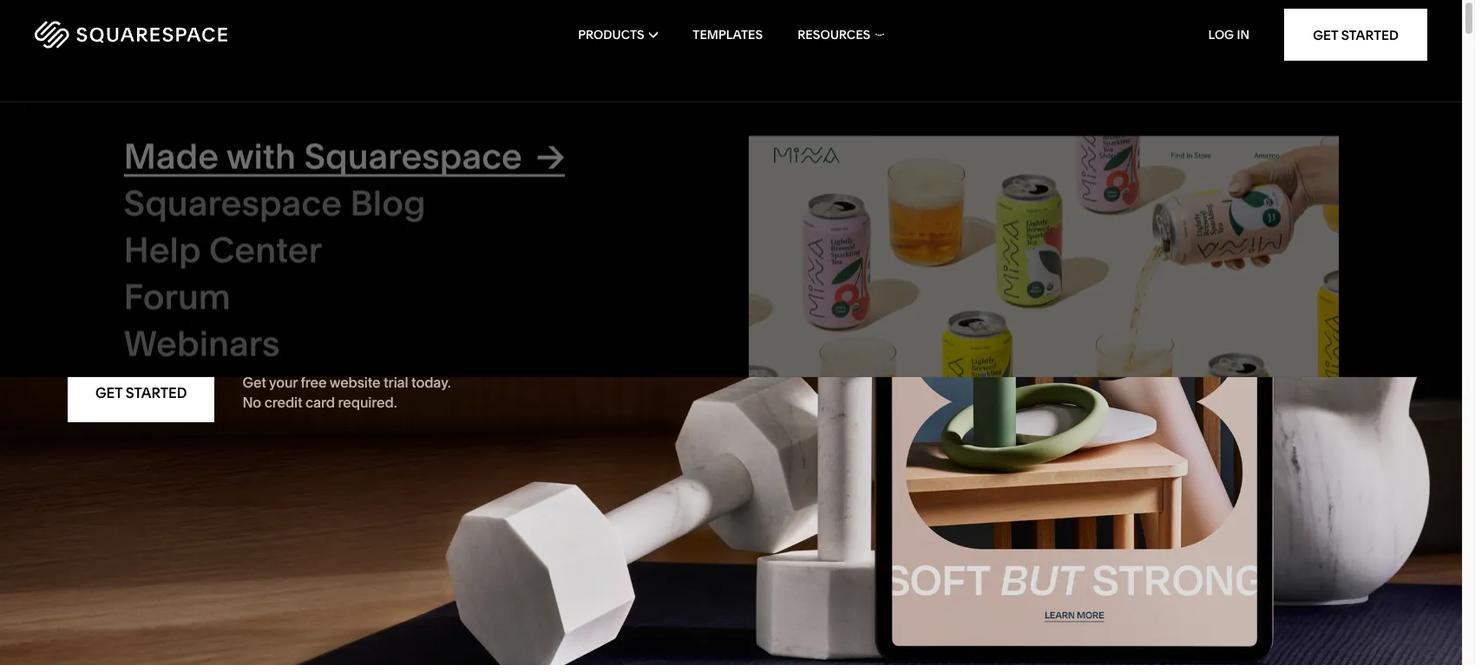 Task type: locate. For each thing, give the bounding box(es) containing it.
log
[[1208, 27, 1234, 43]]

0 horizontal spatial get started link
[[68, 363, 215, 422]]

get started link
[[1284, 9, 1427, 61], [68, 363, 215, 422]]

0 vertical spatial started
[[1341, 26, 1399, 43]]

0 vertical spatial get started link
[[1284, 9, 1427, 61]]

get left for
[[95, 384, 122, 401]]

products
[[578, 27, 644, 43]]

templates link
[[693, 0, 763, 69]]

1 horizontal spatial get started link
[[1284, 9, 1427, 61]]

1 vertical spatial get started
[[95, 384, 187, 401]]

0 vertical spatial get started
[[1313, 26, 1399, 43]]

squarespace up help center
[[124, 172, 342, 214]]

in
[[1237, 27, 1250, 43]]

templates
[[693, 27, 763, 43]]

1 horizontal spatial get started
[[1313, 26, 1399, 43]]

started
[[1341, 26, 1399, 43], [126, 384, 187, 401]]

get for get started "link" to the left
[[95, 384, 122, 401]]

1 horizontal spatial get
[[242, 374, 266, 391]]

get up no
[[242, 374, 266, 391]]

squarespace logo image
[[35, 21, 227, 49]]

for
[[124, 359, 177, 402]]

showcase image
[[748, 126, 1338, 495]]

today.
[[411, 374, 451, 391]]

2 horizontal spatial get
[[1313, 26, 1338, 43]]

squarespace
[[304, 125, 522, 168], [124, 172, 342, 214]]

get right 'in' on the top
[[1313, 26, 1338, 43]]

center
[[209, 219, 322, 261]]

squarespace up the 'squarespace blog' link
[[304, 125, 522, 168]]

0 horizontal spatial get
[[95, 384, 122, 401]]

trial
[[384, 374, 408, 391]]

resources
[[798, 27, 870, 43]]

log             in link
[[1208, 27, 1250, 43]]

resources button
[[798, 0, 884, 69]]

get started
[[1313, 26, 1399, 43], [95, 384, 187, 401]]

0 horizontal spatial started
[[126, 384, 187, 401]]

1 vertical spatial get started link
[[68, 363, 215, 422]]

for professionals
[[124, 359, 406, 402]]

0 vertical spatial squarespace
[[304, 125, 522, 168]]

made
[[124, 125, 219, 168]]

made with squarespace
[[124, 125, 522, 168]]

get
[[1313, 26, 1338, 43], [242, 374, 266, 391], [95, 384, 122, 401]]

your
[[269, 374, 298, 391]]



Task type: describe. For each thing, give the bounding box(es) containing it.
blog
[[350, 172, 426, 214]]

help center link
[[124, 216, 714, 266]]

1 vertical spatial started
[[126, 384, 187, 401]]

help
[[124, 219, 201, 261]]

required.
[[338, 393, 397, 411]]

forum
[[124, 266, 231, 308]]

get inside get your free website trial today. no credit card required.
[[242, 374, 266, 391]]

professionals
[[185, 359, 406, 402]]

log             in
[[1208, 27, 1250, 43]]

free
[[301, 374, 327, 391]]

get your free website trial today. no credit card required.
[[242, 374, 451, 411]]

circle image
[[740, 126, 1330, 491]]

with
[[226, 125, 296, 168]]

squarespace blog
[[124, 172, 426, 214]]

webinars
[[124, 312, 280, 355]]

squarespace blog link
[[124, 172, 714, 220]]

webinars link
[[124, 312, 714, 360]]

squarespace logo link
[[35, 21, 313, 49]]

credit
[[264, 393, 302, 411]]

get for right get started "link"
[[1313, 26, 1338, 43]]

forum link
[[124, 262, 714, 313]]

help center
[[124, 219, 322, 261]]

designed
[[68, 229, 458, 336]]

website
[[329, 374, 380, 391]]

products button
[[578, 0, 658, 69]]

for professionals link
[[124, 359, 714, 407]]

card
[[305, 393, 335, 411]]

no
[[242, 393, 261, 411]]

→
[[536, 125, 565, 168]]

0 horizontal spatial get started
[[95, 384, 187, 401]]

1 vertical spatial squarespace
[[124, 172, 342, 214]]

1 horizontal spatial started
[[1341, 26, 1399, 43]]



Task type: vqa. For each thing, say whether or not it's contained in the screenshot.
'Personal & CV' link
no



